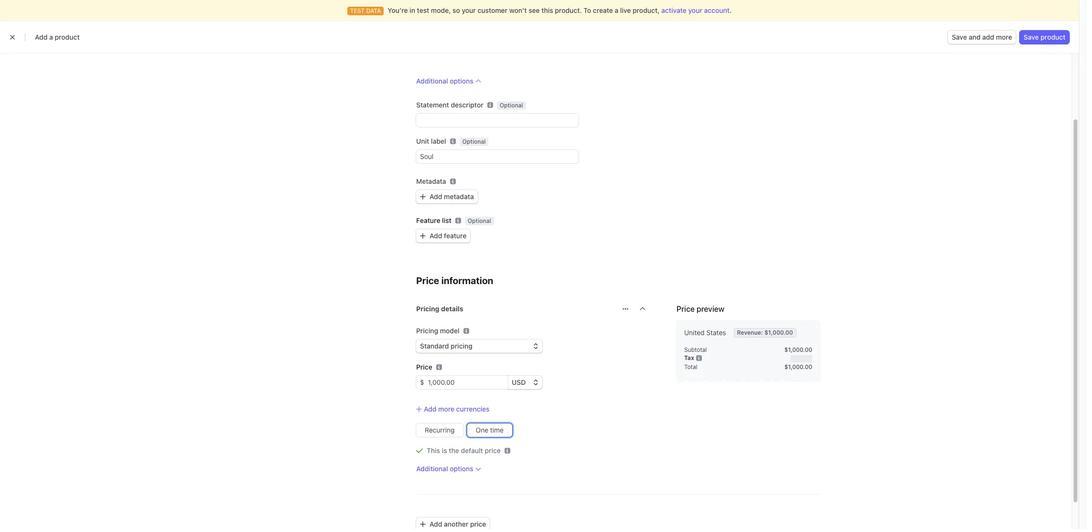 Task type: locate. For each thing, give the bounding box(es) containing it.
0 vertical spatial price
[[416, 275, 439, 286]]

add for add another price
[[430, 521, 442, 529]]

additional options button down is
[[416, 465, 481, 474]]

1 save from the left
[[952, 33, 967, 41]]

1 product from the left
[[55, 33, 80, 41]]

pricing details
[[416, 305, 463, 313]]

mode,
[[431, 6, 451, 14]]

save product button
[[1020, 31, 1070, 44]]

this
[[427, 447, 440, 455]]

1 vertical spatial $1,000.00
[[785, 347, 813, 354]]

details
[[441, 305, 463, 313]]

more right add
[[996, 33, 1012, 41]]

add
[[35, 33, 48, 41], [430, 193, 442, 201], [430, 232, 442, 240], [424, 405, 437, 413], [430, 521, 442, 529]]

information
[[441, 275, 493, 286]]

pricing left model
[[416, 327, 438, 335]]

info image
[[463, 328, 469, 334], [696, 355, 702, 361]]

recurring
[[425, 426, 455, 435]]

pricing model
[[416, 327, 460, 335]]

additional options for 1st additional options 'button' from the bottom of the page
[[416, 465, 473, 473]]

1 vertical spatial more
[[438, 405, 455, 413]]

1 additional options from the top
[[416, 77, 473, 85]]

price inside add another price button
[[470, 521, 486, 529]]

additional down this
[[416, 465, 448, 473]]

this is the default price
[[427, 447, 501, 455]]

options
[[450, 77, 473, 85], [450, 465, 473, 473]]

price
[[416, 275, 439, 286], [677, 305, 695, 314], [416, 363, 432, 371]]

0 vertical spatial options
[[450, 77, 473, 85]]

add inside add feature button
[[430, 232, 442, 240]]

2 product from the left
[[1041, 33, 1066, 41]]

svg image inside add another price button
[[420, 522, 426, 528]]

0 vertical spatial additional
[[416, 77, 448, 85]]

0 vertical spatial a
[[615, 6, 619, 14]]

additional options button up the statement descriptor
[[416, 76, 481, 86]]

price for price information
[[416, 275, 439, 286]]

1 horizontal spatial info image
[[696, 355, 702, 361]]

None text field
[[416, 150, 579, 163]]

options down this is the default price
[[450, 465, 473, 473]]

save right add
[[1024, 33, 1039, 41]]

add feature
[[430, 232, 467, 240]]

1 horizontal spatial save
[[1024, 33, 1039, 41]]

one
[[476, 426, 489, 435]]

more up recurring
[[438, 405, 455, 413]]

0 vertical spatial additional options
[[416, 77, 473, 85]]

0 horizontal spatial a
[[49, 33, 53, 41]]

search…
[[428, 7, 452, 14]]

customer
[[478, 6, 508, 14]]

0 vertical spatial more
[[996, 33, 1012, 41]]

0 horizontal spatial more
[[438, 405, 455, 413]]

product inside 'save product' button
[[1041, 33, 1066, 41]]

add for add a product
[[35, 33, 48, 41]]

0 horizontal spatial save
[[952, 33, 967, 41]]

additional options button
[[416, 76, 481, 86], [416, 465, 481, 474]]

info image right model
[[463, 328, 469, 334]]

2 vertical spatial price
[[416, 363, 432, 371]]

live
[[620, 6, 631, 14]]

metadata
[[416, 177, 446, 185]]

1 vertical spatial svg image
[[623, 306, 628, 312]]

1 horizontal spatial product
[[1041, 33, 1066, 41]]

product
[[55, 33, 80, 41], [1041, 33, 1066, 41]]

additional
[[416, 77, 448, 85], [416, 465, 448, 473]]

revenue: $1,000.00
[[737, 329, 793, 336]]

to
[[584, 6, 591, 14]]

2 save from the left
[[1024, 33, 1039, 41]]

None text field
[[416, 114, 579, 127]]

.
[[730, 6, 732, 14]]

a
[[615, 6, 619, 14], [49, 33, 53, 41]]

2 additional options button from the top
[[416, 465, 481, 474]]

options up descriptor
[[450, 77, 473, 85]]

0 vertical spatial additional options button
[[416, 76, 481, 86]]

0 vertical spatial svg image
[[420, 194, 426, 200]]

add inside add another price button
[[430, 521, 442, 529]]

additional up statement
[[416, 77, 448, 85]]

0 horizontal spatial product
[[55, 33, 80, 41]]

tab list
[[155, 71, 905, 88]]

price preview
[[677, 305, 725, 314]]

1 horizontal spatial more
[[996, 33, 1012, 41]]

price right "another"
[[470, 521, 486, 529]]

1 vertical spatial additional options
[[416, 465, 473, 473]]

1 pricing from the top
[[416, 305, 439, 313]]

usd
[[512, 379, 526, 387]]

2 vertical spatial $1,000.00
[[785, 364, 813, 371]]

additional for 1st additional options 'button' from the bottom of the page
[[416, 465, 448, 473]]

1 horizontal spatial your
[[688, 6, 703, 14]]

1 vertical spatial additional
[[416, 465, 448, 473]]

2 additional options from the top
[[416, 465, 473, 473]]

1 vertical spatial pricing
[[416, 327, 438, 335]]

price up $
[[416, 363, 432, 371]]

0.00 text field
[[424, 376, 508, 390]]

1 vertical spatial additional options button
[[416, 465, 481, 474]]

2 vertical spatial svg image
[[420, 522, 426, 528]]

1 vertical spatial optional
[[462, 138, 486, 145]]

$1,000.00 for subtotal
[[785, 347, 813, 354]]

activate
[[662, 6, 687, 14]]

svg image inside the add metadata button
[[420, 194, 426, 200]]

0 horizontal spatial your
[[462, 6, 476, 14]]

optional right descriptor
[[500, 102, 523, 109]]

pricing up pricing model at the left of the page
[[416, 305, 439, 313]]

descriptor
[[451, 101, 484, 109]]

optional down metadata
[[468, 217, 491, 225]]

0 vertical spatial pricing
[[416, 305, 439, 313]]

save
[[952, 33, 967, 41], [1024, 33, 1039, 41]]

your right activate
[[688, 6, 703, 14]]

1 vertical spatial options
[[450, 465, 473, 473]]

2 vertical spatial optional
[[468, 217, 491, 225]]

list
[[442, 217, 452, 225]]

svg image for add another price
[[420, 522, 426, 528]]

pricing
[[416, 305, 439, 313], [416, 327, 438, 335]]

more
[[996, 33, 1012, 41], [438, 405, 455, 413]]

optional for feature list
[[468, 217, 491, 225]]

price down one time at bottom left
[[485, 447, 501, 455]]

0 vertical spatial optional
[[500, 102, 523, 109]]

$1,000.00
[[765, 329, 793, 336], [785, 347, 813, 354], [785, 364, 813, 371]]

1 vertical spatial price
[[677, 305, 695, 314]]

$1,000.00 for total
[[785, 364, 813, 371]]

info image down subtotal
[[696, 355, 702, 361]]

0 horizontal spatial info image
[[463, 328, 469, 334]]

2 pricing from the top
[[416, 327, 438, 335]]

2 additional from the top
[[416, 465, 448, 473]]

price
[[485, 447, 501, 455], [470, 521, 486, 529]]

1 horizontal spatial a
[[615, 6, 619, 14]]

your right 'so'
[[462, 6, 476, 14]]

subtotal
[[684, 347, 707, 354]]

feature list
[[416, 217, 452, 225]]

statement
[[416, 101, 449, 109]]

add metadata button
[[416, 190, 478, 204]]

1 options from the top
[[450, 77, 473, 85]]

product,
[[633, 6, 660, 14]]

save left the and
[[952, 33, 967, 41]]

1 additional from the top
[[416, 77, 448, 85]]

add inside add more currencies "button"
[[424, 405, 437, 413]]

another
[[444, 521, 469, 529]]

and
[[969, 33, 981, 41]]

total
[[684, 364, 698, 371]]

additional options
[[416, 77, 473, 85], [416, 465, 473, 473]]

additional options down is
[[416, 465, 473, 473]]

won't
[[509, 6, 527, 14]]

account
[[704, 6, 730, 14]]

metadata
[[444, 193, 474, 201]]

add inside the add metadata button
[[430, 193, 442, 201]]

additional options up the statement descriptor
[[416, 77, 473, 85]]

price up pricing details
[[416, 275, 439, 286]]

pricing inside 'button'
[[416, 305, 439, 313]]

1 vertical spatial a
[[49, 33, 53, 41]]

optional
[[500, 102, 523, 109], [462, 138, 486, 145], [468, 217, 491, 225]]

price left preview on the right bottom of page
[[677, 305, 695, 314]]

optional right the label
[[462, 138, 486, 145]]

is
[[442, 447, 447, 455]]

save for save and add more
[[952, 33, 967, 41]]

activate your account link
[[662, 6, 730, 14]]

1 vertical spatial price
[[470, 521, 486, 529]]

svg image
[[420, 194, 426, 200], [623, 306, 628, 312], [420, 522, 426, 528]]

default
[[461, 447, 483, 455]]

your
[[462, 6, 476, 14], [688, 6, 703, 14]]



Task type: describe. For each thing, give the bounding box(es) containing it.
more inside "button"
[[438, 405, 455, 413]]

add for add more currencies
[[424, 405, 437, 413]]

preview
[[697, 305, 725, 314]]

test
[[417, 6, 429, 14]]

model
[[440, 327, 460, 335]]

usd button
[[508, 376, 542, 390]]

add another price button
[[416, 518, 490, 530]]

svg image
[[420, 233, 426, 239]]

0 vertical spatial info image
[[463, 328, 469, 334]]

this
[[542, 6, 553, 14]]

in
[[410, 6, 415, 14]]

united
[[684, 329, 705, 337]]

0 vertical spatial price
[[485, 447, 501, 455]]

tax
[[684, 355, 694, 362]]

add for add metadata
[[430, 193, 442, 201]]

see
[[529, 6, 540, 14]]

0 vertical spatial $1,000.00
[[765, 329, 793, 336]]

add another price
[[430, 521, 486, 529]]

unit label
[[416, 137, 446, 145]]

united states
[[684, 329, 726, 337]]

2 your from the left
[[688, 6, 703, 14]]

time
[[490, 426, 504, 435]]

more inside button
[[996, 33, 1012, 41]]

pricing details button
[[411, 299, 617, 317]]

save and add more
[[952, 33, 1012, 41]]

you're
[[388, 6, 408, 14]]

unit
[[416, 137, 429, 145]]

products
[[155, 53, 212, 69]]

add feature button
[[416, 229, 471, 243]]

so
[[453, 6, 460, 14]]

Search… search field
[[413, 5, 647, 16]]

states
[[707, 329, 726, 337]]

info element
[[463, 328, 469, 334]]

save for save product
[[1024, 33, 1039, 41]]

save product
[[1024, 33, 1066, 41]]

you're in test mode, so your customer won't see this product. to create a live product, activate your account .
[[388, 6, 732, 14]]

add
[[983, 33, 995, 41]]

$ button
[[416, 376, 424, 390]]

pricing for pricing model
[[416, 327, 438, 335]]

product.
[[555, 6, 582, 14]]

one time
[[476, 426, 504, 435]]

create
[[593, 6, 613, 14]]

add more currencies
[[424, 405, 490, 413]]

$
[[420, 379, 424, 387]]

pricing for pricing details
[[416, 305, 439, 313]]

feature
[[444, 232, 467, 240]]

feature
[[416, 217, 440, 225]]

price for price preview
[[677, 305, 695, 314]]

statement descriptor
[[416, 101, 484, 109]]

1 additional options button from the top
[[416, 76, 481, 86]]

currencies
[[456, 405, 490, 413]]

1 vertical spatial info image
[[696, 355, 702, 361]]

optional for unit label
[[462, 138, 486, 145]]

price information
[[416, 275, 493, 286]]

label
[[431, 137, 446, 145]]

additional for second additional options 'button' from the bottom of the page
[[416, 77, 448, 85]]

revenue:
[[737, 329, 763, 336]]

the
[[449, 447, 459, 455]]

save and add more button
[[948, 31, 1016, 44]]

add for add feature
[[430, 232, 442, 240]]

1 your from the left
[[462, 6, 476, 14]]

svg image for add metadata
[[420, 194, 426, 200]]

optional for statement descriptor
[[500, 102, 523, 109]]

add a product
[[35, 33, 80, 41]]

add metadata
[[430, 193, 474, 201]]

additional options for second additional options 'button' from the bottom of the page
[[416, 77, 473, 85]]

2 options from the top
[[450, 465, 473, 473]]

add more currencies button
[[416, 405, 490, 414]]



Task type: vqa. For each thing, say whether or not it's contained in the screenshot.
the left a
yes



